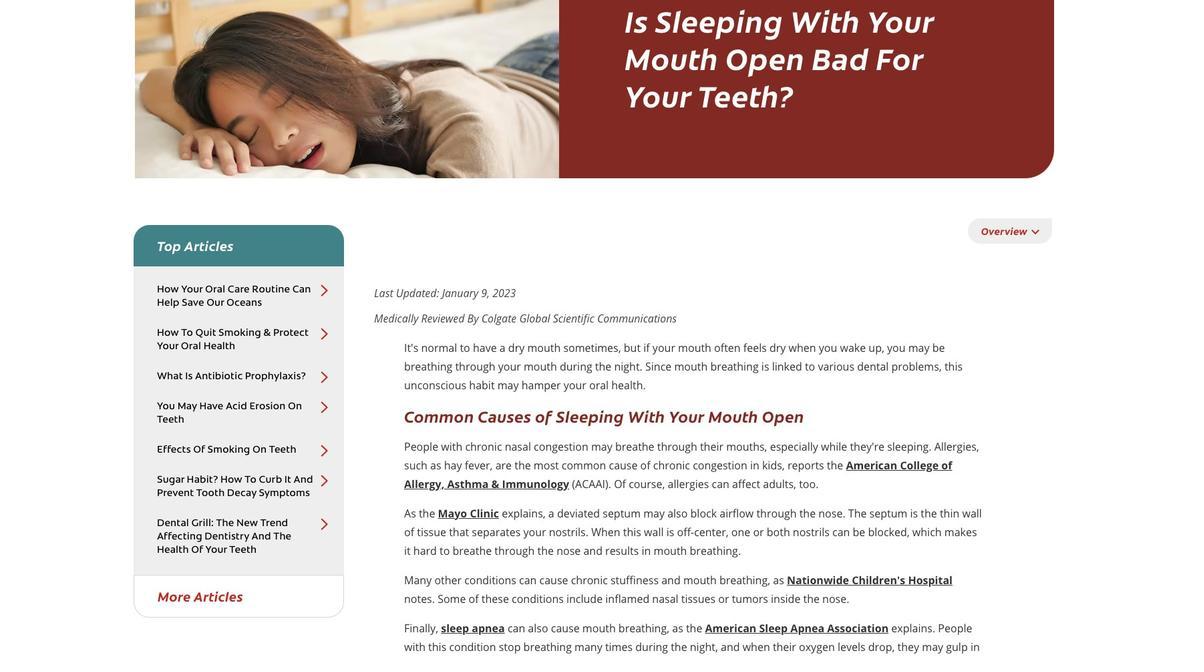 Task type: describe. For each thing, give the bounding box(es) containing it.
mouths,
[[726, 439, 767, 454]]

course,
[[629, 477, 665, 492]]

frequent
[[455, 659, 499, 662]]

sugar
[[157, 476, 184, 486]]

common causes of sleeping with your mouth open
[[404, 405, 804, 427]]

nose. inside "explains, a deviated septum may also block airflow through the nose. the septum is the thin wall of tissue that separates your nostrils. when this wall is off-center, one or both nostrils can be blocked, which makes it hard to breathe through the nose and results in mouth breathing."
[[819, 506, 846, 521]]

or inside "explains, a deviated septum may also block airflow through the nose. the septum is the thin wall of tissue that separates your nostrils. when this wall is off-center, one or both nostrils can be blocked, which makes it hard to breathe through the nose and results in mouth breathing."
[[753, 525, 764, 540]]

communications
[[597, 311, 677, 326]]

your right if
[[653, 341, 676, 355]]

health.
[[612, 378, 646, 393]]

the left nose
[[538, 544, 554, 558]]

on inside you may have acid erosion on teeth
[[288, 403, 302, 413]]

1 vertical spatial breathing,
[[619, 621, 670, 636]]

unconscious
[[404, 378, 467, 393]]

what is antibiotic prophylaxis? link
[[157, 371, 331, 384]]

wake
[[840, 341, 866, 355]]

1 vertical spatial also
[[528, 621, 548, 636]]

breathing up unconscious
[[404, 359, 453, 374]]

through up both
[[757, 506, 797, 521]]

be inside "explains, a deviated septum may also block airflow through the nose. the septum is the thin wall of tissue that separates your nostrils. when this wall is off-center, one or both nostrils can be blocked, which makes it hard to breathe through the nose and results in mouth breathing."
[[853, 525, 866, 540]]

in inside "explains, a deviated septum may also block airflow through the nose. the septum is the thin wall of tissue that separates your nostrils. when this wall is off-center, one or both nostrils can be blocked, which makes it hard to breathe through the nose and results in mouth breathing."
[[642, 544, 651, 558]]

the right are
[[515, 458, 531, 473]]

makes
[[945, 525, 977, 540]]

be inside it's normal to have a dry mouth sometimes, but if your mouth often feels dry when you wake up, you may be breathing through your mouth during the night. since mouth breathing is linked to various dental problems, this unconscious habit may hamper your oral health.
[[933, 341, 945, 355]]

1 dry from the left
[[508, 341, 525, 355]]

finally,
[[404, 621, 438, 636]]

can left affect
[[712, 477, 730, 492]]

of inside the many other conditions can cause chronic stuffiness and mouth breathing, as nationwide children's hospital notes. some of these conditions include inflamed nasal tissues or tumors inside the nose.
[[469, 592, 479, 606]]

sleeping.
[[887, 439, 932, 454]]

thin
[[940, 506, 960, 521]]

is sleeping with your mouth open bad for your teeth?
[[625, 0, 935, 116]]

oral inside "how to quit smoking & protect your oral health"
[[181, 342, 201, 352]]

2 vertical spatial as
[[672, 621, 683, 636]]

through down separates at the bottom of the page
[[495, 544, 535, 558]]

separates
[[472, 525, 521, 540]]

sleep
[[441, 621, 469, 636]]

how to quit smoking & protect your oral health
[[157, 329, 309, 352]]

feels
[[744, 341, 767, 355]]

of for course,
[[614, 477, 626, 492]]

kids,
[[762, 458, 785, 473]]

for
[[876, 37, 924, 78]]

mouth up hamper
[[524, 359, 557, 374]]

too.
[[799, 477, 819, 492]]

such
[[404, 458, 428, 473]]

and inside sugar habit? how to curb it and prevent tooth decay symptoms
[[294, 476, 313, 486]]

off-
[[677, 525, 694, 540]]

your inside how your oral care routine can help save our oceans
[[181, 286, 203, 296]]

this inside explains. people with this condition stop breathing many times during the night, and when their oxygen levels drop, they may gulp in air. these frequent apnea episodes can encourage a mouth-breathing habit.
[[428, 640, 447, 655]]

oceans
[[227, 299, 262, 309]]

your inside dental grill: the new trend affecting dentistry and the health of your teeth
[[205, 546, 227, 556]]

the right as
[[419, 506, 435, 521]]

with inside explains. people with this condition stop breathing many times during the night, and when their oxygen levels drop, they may gulp in air. these frequent apnea episodes can encourage a mouth-breathing habit.
[[404, 640, 426, 655]]

grill:
[[191, 519, 214, 529]]

american college of allergy, asthma & immunology
[[404, 458, 953, 492]]

other
[[435, 573, 462, 588]]

is inside 'top rated articles' navigation
[[185, 372, 193, 382]]

common
[[562, 458, 606, 473]]

are
[[496, 458, 512, 473]]

asthma
[[447, 477, 489, 492]]

may up problems,
[[909, 341, 930, 355]]

chronic inside the many other conditions can cause chronic stuffiness and mouth breathing, as nationwide children's hospital notes. some of these conditions include inflamed nasal tissues or tumors inside the nose.
[[571, 573, 608, 588]]

9,
[[481, 286, 490, 300]]

how for how your oral care routine can help save our oceans
[[157, 286, 179, 296]]

teeth inside dental grill: the new trend affecting dentistry and the health of your teeth
[[229, 546, 257, 556]]

mouth inside is sleeping with your mouth open bad for your teeth?
[[625, 37, 719, 78]]

have
[[473, 341, 497, 355]]

more articles
[[158, 588, 243, 606]]

normal
[[421, 341, 457, 355]]

include
[[567, 592, 603, 606]]

erosion
[[250, 403, 286, 413]]

you may have acid erosion on teeth
[[157, 403, 302, 426]]

oral inside how your oral care routine can help save our oceans
[[205, 286, 225, 296]]

it's
[[404, 341, 418, 355]]

dentistry
[[205, 533, 249, 543]]

cause inside the people with chronic nasal congestion may breathe through their mouths, especially while they're sleeping. allergies, such as hay fever, are the most common cause of chronic congestion in kids, reports the
[[609, 458, 638, 473]]

nasal inside the people with chronic nasal congestion may breathe through their mouths, especially while they're sleeping. allergies, such as hay fever, are the most common cause of chronic congestion in kids, reports the
[[505, 439, 531, 454]]

1 horizontal spatial the
[[273, 533, 292, 543]]

both
[[767, 525, 790, 540]]

0 horizontal spatial is
[[667, 525, 674, 540]]

overview
[[981, 224, 1028, 238]]

is inside it's normal to have a dry mouth sometimes, but if your mouth often feels dry when you wake up, you may be breathing through your mouth during the night. since mouth breathing is linked to various dental problems, this unconscious habit may hamper your oral health.
[[762, 359, 769, 374]]

cause inside the many other conditions can cause chronic stuffiness and mouth breathing, as nationwide children's hospital notes. some of these conditions include inflamed nasal tissues or tumors inside the nose.
[[540, 573, 568, 588]]

finally, sleep apnea can also cause mouth breathing, as the american sleep apnea association
[[404, 621, 889, 636]]

1 vertical spatial wall
[[644, 525, 664, 540]]

association
[[827, 621, 889, 636]]

when inside it's normal to have a dry mouth sometimes, but if your mouth often feels dry when you wake up, you may be breathing through your mouth during the night. since mouth breathing is linked to various dental problems, this unconscious habit may hamper your oral health.
[[789, 341, 816, 355]]

airflow
[[720, 506, 754, 521]]

sleeping inside is sleeping with your mouth open bad for your teeth?
[[656, 0, 784, 41]]

1 vertical spatial to
[[805, 359, 815, 374]]

tissue
[[417, 525, 446, 540]]

january
[[442, 286, 479, 300]]

teeth?
[[698, 74, 794, 116]]

is inside is sleeping with your mouth open bad for your teeth?
[[625, 0, 649, 41]]

sleep
[[759, 621, 788, 636]]

as inside the people with chronic nasal congestion may breathe through their mouths, especially while they're sleeping. allergies, such as hay fever, are the most common cause of chronic congestion in kids, reports the
[[430, 458, 441, 473]]

as the mayo clinic
[[404, 506, 499, 521]]

2 vertical spatial cause
[[551, 621, 580, 636]]

many
[[404, 573, 432, 588]]

smoking inside "how to quit smoking & protect your oral health"
[[219, 329, 261, 339]]

curb
[[259, 476, 282, 486]]

while
[[821, 439, 847, 454]]

people inside the people with chronic nasal congestion may breathe through their mouths, especially while they're sleeping. allergies, such as hay fever, are the most common cause of chronic congestion in kids, reports the
[[404, 439, 438, 454]]

breathing up episodes
[[524, 640, 572, 655]]

you
[[157, 403, 175, 413]]

sugar habit? how to curb it and prevent tooth decay symptoms link
[[157, 475, 331, 501]]

habit.
[[755, 659, 783, 662]]

our
[[207, 299, 224, 309]]

2 septum from the left
[[870, 506, 908, 521]]

0 vertical spatial wall
[[963, 506, 982, 521]]

hospital
[[908, 573, 953, 588]]

how your oral care routine can help save our oceans
[[157, 286, 311, 309]]

a inside "explains, a deviated septum may also block airflow through the nose. the septum is the thin wall of tissue that separates your nostrils. when this wall is off-center, one or both nostrils can be blocked, which makes it hard to breathe through the nose and results in mouth breathing."
[[549, 506, 554, 521]]

common
[[404, 405, 474, 427]]

night,
[[690, 640, 718, 655]]

may inside the people with chronic nasal congestion may breathe through their mouths, especially while they're sleeping. allergies, such as hay fever, are the most common cause of chronic congestion in kids, reports the
[[591, 439, 613, 454]]

linked
[[772, 359, 802, 374]]

may
[[177, 403, 197, 413]]

can inside the many other conditions can cause chronic stuffiness and mouth breathing, as nationwide children's hospital notes. some of these conditions include inflamed nasal tissues or tumors inside the nose.
[[519, 573, 537, 588]]

save
[[182, 299, 204, 309]]

2023
[[493, 286, 516, 300]]

mouth left often on the right bottom of the page
[[678, 341, 712, 355]]

it
[[284, 476, 291, 486]]

0 vertical spatial conditions
[[465, 573, 517, 588]]

people inside explains. people with this condition stop breathing many times during the night, and when their oxygen levels drop, they may gulp in air. these frequent apnea episodes can encourage a mouth-breathing habit.
[[938, 621, 973, 636]]

mouth-
[[667, 659, 704, 662]]

1 vertical spatial open
[[762, 405, 804, 427]]

your left 'oral' at the bottom of page
[[564, 378, 587, 393]]

breathing down often on the right bottom of the page
[[711, 359, 759, 374]]

mouth down global
[[527, 341, 561, 355]]

updated:
[[396, 286, 439, 300]]

american sleep apnea association link
[[705, 621, 889, 636]]

health inside dental grill: the new trend affecting dentistry and the health of your teeth
[[157, 546, 189, 556]]

1 horizontal spatial to
[[460, 341, 470, 355]]

tissues
[[681, 592, 716, 606]]

young hygge woman drinking warm coffee on sofa at home image
[[135, 0, 560, 223]]

the inside "explains, a deviated septum may also block airflow through the nose. the septum is the thin wall of tissue that separates your nostrils. when this wall is off-center, one or both nostrils can be blocked, which makes it hard to breathe through the nose and results in mouth breathing."
[[849, 506, 867, 521]]

help
[[157, 299, 179, 309]]

1 horizontal spatial congestion
[[693, 458, 748, 473]]

explains,
[[502, 506, 546, 521]]

mouth up many
[[583, 621, 616, 636]]

blocked,
[[868, 525, 910, 540]]

sugar habit? how to curb it and prevent tooth decay symptoms
[[157, 476, 313, 499]]

0 vertical spatial chronic
[[465, 439, 502, 454]]

encourage
[[603, 659, 656, 662]]

may right habit in the bottom left of the page
[[498, 378, 519, 393]]

1 septum from the left
[[603, 506, 641, 521]]

top articles
[[157, 237, 234, 255]]

sleep apnea link
[[441, 621, 505, 636]]

children's
[[852, 573, 906, 588]]

your inside "explains, a deviated septum may also block airflow through the nose. the septum is the thin wall of tissue that separates your nostrils. when this wall is off-center, one or both nostrils can be blocked, which makes it hard to breathe through the nose and results in mouth breathing."
[[524, 525, 546, 540]]

to inside sugar habit? how to curb it and prevent tooth decay symptoms
[[245, 476, 257, 486]]

as
[[404, 506, 416, 521]]

allergies,
[[935, 439, 979, 454]]

the up night, on the right
[[686, 621, 703, 636]]

nostrils.
[[549, 525, 589, 540]]

drop,
[[869, 640, 895, 655]]

your down colgate
[[498, 359, 521, 374]]

antibiotic
[[195, 372, 243, 382]]

teeth inside you may have acid erosion on teeth
[[157, 416, 184, 426]]

habit?
[[187, 476, 218, 486]]

this inside it's normal to have a dry mouth sometimes, but if your mouth often feels dry when you wake up, you may be breathing through your mouth during the night. since mouth breathing is linked to various dental problems, this unconscious habit may hamper your oral health.
[[945, 359, 963, 374]]

which
[[913, 525, 942, 540]]

the down while
[[827, 458, 844, 473]]

you may have acid erosion on teeth link
[[157, 401, 331, 428]]

nose
[[557, 544, 581, 558]]

open inside is sleeping with your mouth open bad for your teeth?
[[726, 37, 805, 78]]

a inside it's normal to have a dry mouth sometimes, but if your mouth often feels dry when you wake up, you may be breathing through your mouth during the night. since mouth breathing is linked to various dental problems, this unconscious habit may hamper your oral health.
[[500, 341, 506, 355]]

through inside it's normal to have a dry mouth sometimes, but if your mouth often feels dry when you wake up, you may be breathing through your mouth during the night. since mouth breathing is linked to various dental problems, this unconscious habit may hamper your oral health.
[[455, 359, 496, 374]]

decay
[[227, 489, 257, 499]]

can up stop
[[508, 621, 525, 636]]

college
[[900, 458, 939, 473]]

apnea
[[791, 621, 825, 636]]

0 horizontal spatial with
[[628, 405, 665, 427]]

the up "which"
[[921, 506, 937, 521]]

2 horizontal spatial is
[[910, 506, 918, 521]]



Task type: vqa. For each thing, say whether or not it's contained in the screenshot.
cause
yes



Task type: locate. For each thing, give the bounding box(es) containing it.
or right one
[[753, 525, 764, 540]]

cause up course,
[[609, 458, 638, 473]]

global
[[519, 311, 550, 326]]

of down as
[[404, 525, 414, 540]]

oral up our
[[205, 286, 225, 296]]

1 vertical spatial on
[[253, 446, 267, 456]]

the inside explains. people with this condition stop breathing many times during the night, and when their oxygen levels drop, they may gulp in air. these frequent apnea episodes can encourage a mouth-breathing habit.
[[671, 640, 687, 655]]

and inside explains. people with this condition stop breathing many times during the night, and when their oxygen levels drop, they may gulp in air. these frequent apnea episodes can encourage a mouth-breathing habit.
[[721, 640, 740, 655]]

or inside the many other conditions can cause chronic stuffiness and mouth breathing, as nationwide children's hospital notes. some of these conditions include inflamed nasal tissues or tumors inside the nose.
[[719, 592, 729, 606]]

and inside the many other conditions can cause chronic stuffiness and mouth breathing, as nationwide children's hospital notes. some of these conditions include inflamed nasal tissues or tumors inside the nose.
[[662, 573, 681, 588]]

1 horizontal spatial septum
[[870, 506, 908, 521]]

of
[[535, 405, 552, 427], [641, 458, 651, 473], [942, 458, 953, 473], [404, 525, 414, 540], [469, 592, 479, 606]]

what
[[157, 372, 183, 382]]

how inside "how to quit smoking & protect your oral health"
[[157, 329, 179, 339]]

0 horizontal spatial to
[[440, 544, 450, 558]]

sometimes,
[[564, 341, 621, 355]]

when
[[591, 525, 621, 540]]

in inside explains. people with this condition stop breathing many times during the night, and when their oxygen levels drop, they may gulp in air. these frequent apnea episodes can encourage a mouth-breathing habit.
[[971, 640, 980, 655]]

symptoms
[[259, 489, 310, 499]]

1 horizontal spatial be
[[933, 341, 945, 355]]

how inside sugar habit? how to curb it and prevent tooth decay symptoms
[[221, 476, 242, 486]]

2 vertical spatial is
[[667, 525, 674, 540]]

many
[[575, 640, 603, 655]]

1 horizontal spatial also
[[668, 506, 688, 521]]

0 horizontal spatial and
[[252, 533, 271, 543]]

through up american college of allergy, asthma & immunology
[[657, 439, 697, 454]]

conditions up these
[[465, 573, 517, 588]]

0 vertical spatial be
[[933, 341, 945, 355]]

be
[[933, 341, 945, 355], [853, 525, 866, 540]]

may
[[909, 341, 930, 355], [498, 378, 519, 393], [591, 439, 613, 454], [644, 506, 665, 521], [922, 640, 944, 655]]

prophylaxis?
[[245, 372, 306, 382]]

2 dry from the left
[[770, 341, 786, 355]]

& inside "how to quit smoking & protect your oral health"
[[264, 329, 271, 339]]

teeth inside effects of smoking on teeth link
[[269, 446, 296, 456]]

this right problems,
[[945, 359, 963, 374]]

most
[[534, 458, 559, 473]]

1 vertical spatial is
[[185, 372, 193, 382]]

affect
[[732, 477, 760, 492]]

mouth inside the many other conditions can cause chronic stuffiness and mouth breathing, as nationwide children's hospital notes. some of these conditions include inflamed nasal tissues or tumors inside the nose.
[[684, 573, 717, 588]]

reviewed
[[421, 311, 465, 326]]

1 vertical spatial how
[[157, 329, 179, 339]]

0 vertical spatial to
[[460, 341, 470, 355]]

mouth right the since
[[674, 359, 708, 374]]

how inside how your oral care routine can help save our oceans
[[157, 286, 179, 296]]

their inside explains. people with this condition stop breathing many times during the night, and when their oxygen levels drop, they may gulp in air. these frequent apnea episodes can encourage a mouth-breathing habit.
[[773, 640, 796, 655]]

people
[[404, 439, 438, 454], [938, 621, 973, 636]]

chronic up fever,
[[465, 439, 502, 454]]

and right night, on the right
[[721, 640, 740, 655]]

1 vertical spatial sleeping
[[556, 405, 624, 427]]

0 horizontal spatial septum
[[603, 506, 641, 521]]

0 horizontal spatial to
[[181, 329, 193, 339]]

to up decay
[[245, 476, 257, 486]]

1 horizontal spatial people
[[938, 621, 973, 636]]

deviated
[[557, 506, 600, 521]]

teeth down dentistry
[[229, 546, 257, 556]]

breathing down night, on the right
[[704, 659, 752, 662]]

hamper
[[522, 378, 561, 393]]

2 vertical spatial teeth
[[229, 546, 257, 556]]

american down they're
[[846, 458, 898, 473]]

chronic up allergies
[[653, 458, 690, 473]]

nasal left 'tissues'
[[652, 592, 679, 606]]

2 vertical spatial a
[[658, 659, 664, 662]]

nostrils
[[793, 525, 830, 540]]

problems,
[[892, 359, 942, 374]]

congestion up most on the bottom of the page
[[534, 439, 589, 454]]

you right up,
[[887, 341, 906, 355]]

1 vertical spatial conditions
[[512, 592, 564, 606]]

nationwide children's hospital link
[[787, 573, 953, 588]]

0 vertical spatial health
[[204, 342, 235, 352]]

2 vertical spatial in
[[971, 640, 980, 655]]

0 horizontal spatial during
[[560, 359, 593, 374]]

2 you from the left
[[887, 341, 906, 355]]

this inside "explains, a deviated septum may also block airflow through the nose. the septum is the thin wall of tissue that separates your nostrils. when this wall is off-center, one or both nostrils can be blocked, which makes it hard to breathe through the nose and results in mouth breathing."
[[623, 525, 641, 540]]

health down affecting
[[157, 546, 189, 556]]

0 horizontal spatial or
[[719, 592, 729, 606]]

(acaai). of course, allergies can affect adults, too.
[[569, 477, 819, 492]]

in inside the people with chronic nasal congestion may breathe through their mouths, especially while they're sleeping. allergies, such as hay fever, are the most common cause of chronic congestion in kids, reports the
[[750, 458, 760, 473]]

1 horizontal spatial or
[[753, 525, 764, 540]]

the up 'oral' at the bottom of page
[[595, 359, 612, 374]]

with
[[791, 0, 860, 41], [628, 405, 665, 427]]

oxygen
[[799, 640, 835, 655]]

0 vertical spatial mouth
[[625, 37, 719, 78]]

1 vertical spatial nose.
[[823, 592, 850, 606]]

american college of allergy, asthma & immunology link
[[404, 458, 953, 492]]

the inside the many other conditions can cause chronic stuffiness and mouth breathing, as nationwide children's hospital notes. some of these conditions include inflamed nasal tissues or tumors inside the nose.
[[804, 592, 820, 606]]

1 vertical spatial and
[[662, 573, 681, 588]]

1 you from the left
[[819, 341, 837, 355]]

1 horizontal spatial with
[[791, 0, 860, 41]]

when
[[789, 341, 816, 355], [743, 640, 770, 655]]

0 horizontal spatial you
[[819, 341, 837, 355]]

0 horizontal spatial when
[[743, 640, 770, 655]]

1 horizontal spatial nasal
[[652, 592, 679, 606]]

0 horizontal spatial health
[[157, 546, 189, 556]]

medically
[[374, 311, 419, 326]]

1 vertical spatial mouth
[[709, 405, 758, 427]]

apnea
[[472, 621, 505, 636], [501, 659, 532, 662]]

can
[[292, 286, 311, 296]]

protect
[[273, 329, 309, 339]]

dental grill: the new trend affecting dentistry and the health of your teeth
[[157, 519, 292, 556]]

last
[[374, 286, 393, 300]]

nationwide
[[787, 573, 849, 588]]

0 horizontal spatial congestion
[[534, 439, 589, 454]]

mouth inside "explains, a deviated septum may also block airflow through the nose. the septum is the thin wall of tissue that separates your nostrils. when this wall is off-center, one or both nostrils can be blocked, which makes it hard to breathe through the nose and results in mouth breathing."
[[654, 544, 687, 558]]

of inside dental grill: the new trend affecting dentistry and the health of your teeth
[[191, 546, 203, 556]]

articles for top articles
[[185, 237, 234, 255]]

and right it
[[294, 476, 313, 486]]

0 vertical spatial nose.
[[819, 506, 846, 521]]

1 horizontal spatial during
[[636, 640, 668, 655]]

1 horizontal spatial a
[[549, 506, 554, 521]]

to inside "how to quit smoking & protect your oral health"
[[181, 329, 193, 339]]

1 vertical spatial oral
[[181, 342, 201, 352]]

0 vertical spatial how
[[157, 286, 179, 296]]

top rated articles navigation
[[134, 225, 344, 618]]

people up the gulp
[[938, 621, 973, 636]]

during down the finally, sleep apnea can also cause mouth breathing, as the american sleep apnea association at bottom
[[636, 640, 668, 655]]

how down help
[[157, 329, 179, 339]]

during inside it's normal to have a dry mouth sometimes, but if your mouth often feels dry when you wake up, you may be breathing through your mouth during the night. since mouth breathing is linked to various dental problems, this unconscious habit may hamper your oral health.
[[560, 359, 593, 374]]

0 vertical spatial is
[[625, 0, 649, 41]]

1 horizontal spatial teeth
[[229, 546, 257, 556]]

be up problems,
[[933, 341, 945, 355]]

breathe inside the people with chronic nasal congestion may breathe through their mouths, especially while they're sleeping. allergies, such as hay fever, are the most common cause of chronic congestion in kids, reports the
[[615, 439, 655, 454]]

1 horizontal spatial you
[[887, 341, 906, 355]]

0 horizontal spatial dry
[[508, 341, 525, 355]]

through inside the people with chronic nasal congestion may breathe through their mouths, especially while they're sleeping. allergies, such as hay fever, are the most common cause of chronic congestion in kids, reports the
[[657, 439, 697, 454]]

2 horizontal spatial teeth
[[269, 446, 296, 456]]

& inside american college of allergy, asthma & immunology
[[491, 477, 499, 492]]

also inside "explains, a deviated septum may also block airflow through the nose. the septum is the thin wall of tissue that separates your nostrils. when this wall is off-center, one or both nostrils can be blocked, which makes it hard to breathe through the nose and results in mouth breathing."
[[668, 506, 688, 521]]

allergy,
[[404, 477, 445, 492]]

chronic up 'include'
[[571, 573, 608, 588]]

a right the have
[[500, 341, 506, 355]]

0 horizontal spatial &
[[264, 329, 271, 339]]

0 vertical spatial when
[[789, 341, 816, 355]]

0 horizontal spatial on
[[253, 446, 267, 456]]

1 horizontal spatial is
[[762, 359, 769, 374]]

breathing, up times
[[619, 621, 670, 636]]

2 horizontal spatial in
[[971, 640, 980, 655]]

their inside the people with chronic nasal congestion may breathe through their mouths, especially while they're sleeping. allergies, such as hay fever, are the most common cause of chronic congestion in kids, reports the
[[700, 439, 724, 454]]

how up help
[[157, 286, 179, 296]]

dental
[[857, 359, 889, 374]]

the inside it's normal to have a dry mouth sometimes, but if your mouth often feels dry when you wake up, you may be breathing through your mouth during the night. since mouth breathing is linked to various dental problems, this unconscious habit may hamper your oral health.
[[595, 359, 612, 374]]

with up the hay
[[441, 439, 463, 454]]

on up "curb"
[[253, 446, 267, 456]]

2 horizontal spatial chronic
[[653, 458, 690, 473]]

these
[[482, 592, 509, 606]]

oral
[[205, 286, 225, 296], [181, 342, 201, 352]]

1 vertical spatial when
[[743, 640, 770, 655]]

reports
[[788, 458, 824, 473]]

septum up 'blocked,'
[[870, 506, 908, 521]]

their left mouths,
[[700, 439, 724, 454]]

with inside is sleeping with your mouth open bad for your teeth?
[[791, 0, 860, 41]]

teeth down you at the bottom left
[[157, 416, 184, 426]]

as inside the many other conditions can cause chronic stuffiness and mouth breathing, as nationwide children's hospital notes. some of these conditions include inflamed nasal tissues or tumors inside the nose.
[[773, 573, 784, 588]]

1 vertical spatial congestion
[[693, 458, 748, 473]]

some
[[438, 592, 466, 606]]

breathing, inside the many other conditions can cause chronic stuffiness and mouth breathing, as nationwide children's hospital notes. some of these conditions include inflamed nasal tissues or tumors inside the nose.
[[720, 573, 771, 588]]

inside
[[771, 592, 801, 606]]

be left 'blocked,'
[[853, 525, 866, 540]]

prevent
[[157, 489, 194, 499]]

0 vertical spatial a
[[500, 341, 506, 355]]

when up 'linked'
[[789, 341, 816, 355]]

smoking down oceans
[[219, 329, 261, 339]]

2 vertical spatial how
[[221, 476, 242, 486]]

nose. inside the many other conditions can cause chronic stuffiness and mouth breathing, as nationwide children's hospital notes. some of these conditions include inflamed nasal tissues or tumors inside the nose.
[[823, 592, 850, 606]]

congestion up affect
[[693, 458, 748, 473]]

during down sometimes,
[[560, 359, 593, 374]]

through up habit in the bottom left of the page
[[455, 359, 496, 374]]

the down nationwide
[[804, 592, 820, 606]]

1 vertical spatial a
[[549, 506, 554, 521]]

and inside dental grill: the new trend affecting dentistry and the health of your teeth
[[252, 533, 271, 543]]

and inside "explains, a deviated septum may also block airflow through the nose. the septum is the thin wall of tissue that separates your nostrils. when this wall is off-center, one or both nostrils can be blocked, which makes it hard to breathe through the nose and results in mouth breathing."
[[584, 544, 603, 558]]

hay
[[444, 458, 462, 473]]

septum up when
[[603, 506, 641, 521]]

this up these
[[428, 640, 447, 655]]

2 vertical spatial and
[[721, 640, 740, 655]]

nose. up nostrils
[[819, 506, 846, 521]]

times
[[605, 640, 633, 655]]

&
[[264, 329, 271, 339], [491, 477, 499, 492]]

0 vertical spatial breathing,
[[720, 573, 771, 588]]

a up nostrils.
[[549, 506, 554, 521]]

of for smoking
[[193, 446, 205, 456]]

1 horizontal spatial to
[[245, 476, 257, 486]]

may left the gulp
[[922, 640, 944, 655]]

many other conditions can cause chronic stuffiness and mouth breathing, as nationwide children's hospital notes. some of these conditions include inflamed nasal tissues or tumors inside the nose.
[[404, 573, 953, 606]]

and right 'stuffiness'
[[662, 573, 681, 588]]

0 vertical spatial this
[[945, 359, 963, 374]]

health
[[204, 342, 235, 352], [157, 546, 189, 556]]

what is antibiotic prophylaxis?
[[157, 372, 306, 382]]

overview button
[[968, 219, 1052, 244]]

1 horizontal spatial their
[[773, 640, 796, 655]]

2 vertical spatial this
[[428, 640, 447, 655]]

also up off-
[[668, 506, 688, 521]]

of left these
[[469, 592, 479, 606]]

mouth up 'tissues'
[[684, 573, 717, 588]]

1 vertical spatial american
[[705, 621, 757, 636]]

0 vertical spatial apnea
[[472, 621, 505, 636]]

also up episodes
[[528, 621, 548, 636]]

1 vertical spatial nasal
[[652, 592, 679, 606]]

health inside "how to quit smoking & protect your oral health"
[[204, 342, 235, 352]]

nose. down nationwide
[[823, 592, 850, 606]]

is
[[762, 359, 769, 374], [910, 506, 918, 521], [667, 525, 674, 540]]

1 horizontal spatial health
[[204, 342, 235, 352]]

routine
[[252, 286, 290, 296]]

nasal
[[505, 439, 531, 454], [652, 592, 679, 606]]

this
[[945, 359, 963, 374], [623, 525, 641, 540], [428, 640, 447, 655]]

up,
[[869, 341, 885, 355]]

0 horizontal spatial a
[[500, 341, 506, 355]]

1 horizontal spatial breathe
[[615, 439, 655, 454]]

1 vertical spatial chronic
[[653, 458, 690, 473]]

dry up 'linked'
[[770, 341, 786, 355]]

air.
[[404, 659, 420, 662]]

articles right top
[[185, 237, 234, 255]]

of inside american college of allergy, asthma & immunology
[[942, 458, 953, 473]]

people up such
[[404, 439, 438, 454]]

quit
[[195, 329, 216, 339]]

1 horizontal spatial wall
[[963, 506, 982, 521]]

during inside explains. people with this condition stop breathing many times during the night, and when their oxygen levels drop, they may gulp in air. these frequent apnea episodes can encourage a mouth-breathing habit.
[[636, 640, 668, 655]]

apnea down stop
[[501, 659, 532, 662]]

conditions right these
[[512, 592, 564, 606]]

american inside american college of allergy, asthma & immunology
[[846, 458, 898, 473]]

with inside the people with chronic nasal congestion may breathe through their mouths, especially while they're sleeping. allergies, such as hay fever, are the most common cause of chronic congestion in kids, reports the
[[441, 439, 463, 454]]

and down trend
[[252, 533, 271, 543]]

how to quit smoking & protect your oral health link
[[157, 328, 331, 354]]

block
[[691, 506, 717, 521]]

as left the hay
[[430, 458, 441, 473]]

dental grill: the new trend affecting dentistry and the health of your teeth link
[[157, 518, 331, 558]]

to left the have
[[460, 341, 470, 355]]

0 vertical spatial american
[[846, 458, 898, 473]]

articles right more
[[194, 588, 243, 606]]

1 vertical spatial breathe
[[453, 544, 492, 558]]

teeth
[[157, 416, 184, 426], [269, 446, 296, 456], [229, 546, 257, 556]]

how for how to quit smoking & protect your oral health
[[157, 329, 179, 339]]

their up habit. in the right bottom of the page
[[773, 640, 796, 655]]

since
[[645, 359, 672, 374]]

2 vertical spatial of
[[191, 546, 203, 556]]

mouth down off-
[[654, 544, 687, 558]]

and down when
[[584, 544, 603, 558]]

of inside "explains, a deviated septum may also block airflow through the nose. the septum is the thin wall of tissue that separates your nostrils. when this wall is off-center, one or both nostrils can be blocked, which makes it hard to breathe through the nose and results in mouth breathing."
[[404, 525, 414, 540]]

tooth
[[196, 489, 225, 499]]

explains. people with this condition stop breathing many times during the night, and when their oxygen levels drop, they may gulp in air. these frequent apnea episodes can encourage a mouth-breathing habit.
[[404, 621, 980, 662]]

to right 'linked'
[[805, 359, 815, 374]]

they're
[[850, 439, 885, 454]]

breathe up course,
[[615, 439, 655, 454]]

of
[[193, 446, 205, 456], [614, 477, 626, 492], [191, 546, 203, 556]]

the up nostrils
[[800, 506, 816, 521]]

can down many
[[582, 659, 600, 662]]

1 horizontal spatial oral
[[205, 286, 225, 296]]

0 vertical spatial nasal
[[505, 439, 531, 454]]

effects
[[157, 446, 191, 456]]

a inside explains. people with this condition stop breathing many times during the night, and when their oxygen levels drop, they may gulp in air. these frequent apnea episodes can encourage a mouth-breathing habit.
[[658, 659, 664, 662]]

on right erosion
[[288, 403, 302, 413]]

if
[[644, 341, 650, 355]]

breathe
[[615, 439, 655, 454], [453, 544, 492, 558]]

nasal inside the many other conditions can cause chronic stuffiness and mouth breathing, as nationwide children's hospital notes. some of these conditions include inflamed nasal tissues or tumors inside the nose.
[[652, 592, 679, 606]]

0 vertical spatial their
[[700, 439, 724, 454]]

0 horizontal spatial be
[[853, 525, 866, 540]]

0 vertical spatial or
[[753, 525, 764, 540]]

bad
[[812, 37, 869, 78]]

may inside "explains, a deviated septum may also block airflow through the nose. the septum is the thin wall of tissue that separates your nostrils. when this wall is off-center, one or both nostrils can be blocked, which makes it hard to breathe through the nose and results in mouth breathing."
[[644, 506, 665, 521]]

& left "protect"
[[264, 329, 271, 339]]

can inside explains. people with this condition stop breathing many times during the night, and when their oxygen levels drop, they may gulp in air. these frequent apnea episodes can encourage a mouth-breathing habit.
[[582, 659, 600, 662]]

can inside "explains, a deviated septum may also block airflow through the nose. the septum is the thin wall of tissue that separates your nostrils. when this wall is off-center, one or both nostrils can be blocked, which makes it hard to breathe through the nose and results in mouth breathing."
[[833, 525, 850, 540]]

of inside the people with chronic nasal congestion may breathe through their mouths, especially while they're sleeping. allergies, such as hay fever, are the most common cause of chronic congestion in kids, reports the
[[641, 458, 651, 473]]

may up common
[[591, 439, 613, 454]]

0 horizontal spatial as
[[430, 458, 441, 473]]

when up habit. in the right bottom of the page
[[743, 640, 770, 655]]

1 vertical spatial or
[[719, 592, 729, 606]]

more articles link
[[158, 588, 320, 606]]

teeth up it
[[269, 446, 296, 456]]

0 vertical spatial breathe
[[615, 439, 655, 454]]

you
[[819, 341, 837, 355], [887, 341, 906, 355]]

of down allergies,
[[942, 458, 953, 473]]

how
[[157, 286, 179, 296], [157, 329, 179, 339], [221, 476, 242, 486]]

is down feels
[[762, 359, 769, 374]]

as up mouth-
[[672, 621, 683, 636]]

apnea inside explains. people with this condition stop breathing many times during the night, and when their oxygen levels drop, they may gulp in air. these frequent apnea episodes can encourage a mouth-breathing habit.
[[501, 659, 532, 662]]

when inside explains. people with this condition stop breathing many times during the night, and when their oxygen levels drop, they may gulp in air. these frequent apnea episodes can encourage a mouth-breathing habit.
[[743, 640, 770, 655]]

of down hamper
[[535, 405, 552, 427]]

to inside "explains, a deviated septum may also block airflow through the nose. the septum is the thin wall of tissue that separates your nostrils. when this wall is off-center, one or both nostrils can be blocked, which makes it hard to breathe through the nose and results in mouth breathing."
[[440, 544, 450, 558]]

smoking down you may have acid erosion on teeth
[[208, 446, 250, 456]]

of right the effects
[[193, 446, 205, 456]]

0 vertical spatial also
[[668, 506, 688, 521]]

breathe inside "explains, a deviated septum may also block airflow through the nose. the septum is the thin wall of tissue that separates your nostrils. when this wall is off-center, one or both nostrils can be blocked, which makes it hard to breathe through the nose and results in mouth breathing."
[[453, 544, 492, 558]]

nose.
[[819, 506, 846, 521], [823, 592, 850, 606]]

wall up makes at the bottom right of the page
[[963, 506, 982, 521]]

1 vertical spatial be
[[853, 525, 866, 540]]

clinic
[[470, 506, 499, 521]]

1 horizontal spatial and
[[294, 476, 313, 486]]

1 vertical spatial smoking
[[208, 446, 250, 456]]

0 horizontal spatial the
[[216, 519, 234, 529]]

breathe down that at left bottom
[[453, 544, 492, 558]]

of left course,
[[614, 477, 626, 492]]

of up course,
[[641, 458, 651, 473]]

may inside explains. people with this condition stop breathing many times during the night, and when their oxygen levels drop, they may gulp in air. these frequent apnea episodes can encourage a mouth-breathing habit.
[[922, 640, 944, 655]]

you up the various
[[819, 341, 837, 355]]

your inside "how to quit smoking & protect your oral health"
[[157, 342, 179, 352]]

dry down medically reviewed by colgate global scientific communications
[[508, 341, 525, 355]]

1 horizontal spatial american
[[846, 458, 898, 473]]

1 vertical spatial of
[[614, 477, 626, 492]]

breathing,
[[720, 573, 771, 588], [619, 621, 670, 636]]

this up results
[[623, 525, 641, 540]]

0 horizontal spatial sleeping
[[556, 405, 624, 427]]

open
[[726, 37, 805, 78], [762, 405, 804, 427]]

0 vertical spatial smoking
[[219, 329, 261, 339]]

it
[[404, 544, 411, 558]]

articles for more articles
[[194, 588, 243, 606]]

0 horizontal spatial their
[[700, 439, 724, 454]]

2 horizontal spatial to
[[805, 359, 815, 374]]

0 horizontal spatial and
[[584, 544, 603, 558]]

0 vertical spatial sleeping
[[656, 0, 784, 41]]

affecting
[[157, 533, 202, 543]]

american up night, on the right
[[705, 621, 757, 636]]



